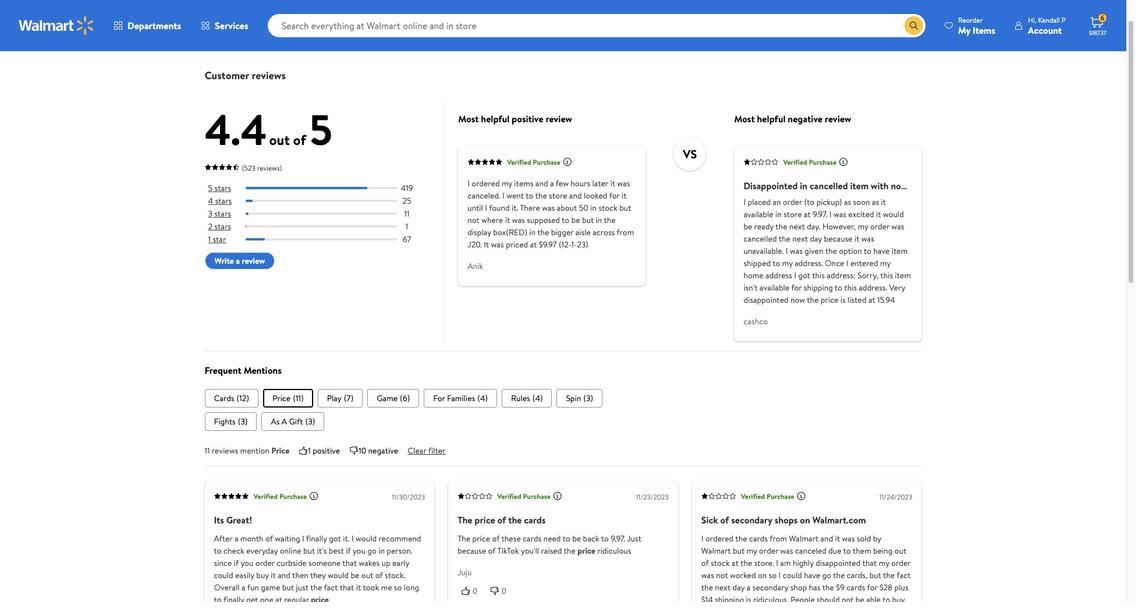Task type: describe. For each thing, give the bounding box(es) containing it.
was left sold
[[843, 533, 855, 544]]

p
[[1062, 15, 1066, 25]]

was up am
[[781, 545, 794, 557]]

and right items
[[536, 178, 548, 189]]

$14
[[702, 594, 713, 602]]

list item containing rules
[[502, 389, 552, 408]]

it. inside i ordered my items and a few hours later it was canceled. i went to the store and looked for it until i found it. there was about 50 in stock but not where it was supposed to be but in the display box(red) in the bigger aisle across from j20. it was priced at $9.97  (12-1-23)
[[512, 202, 519, 214]]

1 vertical spatial item
[[892, 245, 908, 257]]

1 horizontal spatial this
[[845, 282, 857, 294]]

0 for 2nd 0 'button' from left
[[502, 586, 507, 596]]

out inside the i ordered the cards from walmart and it was sold by walmart but my order was canceled due to them being out of stock at the store. i am highly disappointed that my order was not worked on so i could have go the cards, but the fact the next day a secondary shop has the $9 cards for $28 plus $14 shipping is ridiculous. people should not be able t
[[895, 545, 907, 557]]

2 / from the left
[[296, 17, 299, 29]]

to down overall
[[214, 594, 222, 602]]

1 horizontal spatial positive
[[512, 113, 544, 125]]

parties
[[479, 40, 503, 51]]

being
[[874, 545, 893, 557]]

a left fun
[[242, 582, 246, 593]]

show
[[254, 40, 273, 51]]

2 games from the left
[[304, 17, 328, 29]]

it up box(red)
[[505, 215, 510, 226]]

1 (4) from the left
[[478, 392, 488, 404]]

hours
[[571, 178, 591, 189]]

0 horizontal spatial walmart
[[702, 545, 731, 557]]

verified purchase up items
[[507, 157, 561, 167]]

was up however,
[[834, 209, 847, 220]]

display
[[468, 227, 492, 238]]

1 vertical spatial price
[[272, 445, 290, 457]]

j20.
[[468, 239, 482, 251]]

clear
[[408, 445, 427, 457]]

no
[[891, 180, 902, 192]]

0 horizontal spatial review
[[242, 255, 265, 267]]

$187.37
[[1090, 29, 1107, 37]]

my inside i ordered my items and a few hours later it was canceled. i went to the store and looked for it until i found it. there was about 50 in stock but not where it was supposed to be but in the display box(red) in the bigger aisle across from j20. it was priced at $9.97  (12-1-23)
[[502, 178, 513, 189]]

23)
[[577, 239, 589, 251]]

price inside i placed an order (to pickup) as soon as it available in store at 9.97.  i was excited it would be ready the next day. however, my order was cancelled the next day because it was unavailable. i was given the option to have item shipped to my address. once i entered my home address i got this address: sorry, this item isn't available for shipping to this address. very disappointed now the price is listed at 15.94
[[821, 294, 839, 306]]

in inside disappointed in cancelled item with no resolution
[[800, 180, 808, 192]]

hi, kendall p account
[[1029, 15, 1066, 36]]

address
[[766, 270, 793, 281]]

1 horizontal spatial (3)
[[305, 416, 315, 427]]

but down 50
[[582, 215, 594, 226]]

was right the "later"
[[618, 178, 631, 189]]

stars for 2 stars
[[215, 221, 231, 233]]

mentions
[[244, 364, 282, 377]]

toys
[[205, 17, 220, 29]]

$9.97
[[539, 239, 557, 251]]

kids,
[[380, 40, 397, 51]]

10
[[359, 445, 366, 457]]

clear filter button
[[408, 445, 446, 457]]

spin
[[566, 392, 581, 404]]

(11)
[[293, 392, 304, 404]]

was up supposed
[[542, 202, 555, 214]]

with
[[871, 180, 889, 192]]

because inside i placed an order (to pickup) as soon as it available in store at 9.97.  i was excited it would be ready the next day. however, my order was cancelled the next day because it was unavailable. i was given the option to have item shipped to my address. once i entered my home address i got this address: sorry, this item isn't available for shipping to this address. very disappointed now the price is listed at 15.94
[[825, 233, 853, 245]]

families
[[447, 392, 475, 404]]

it. inside after a month of waiting i finally got it. i would recommend to check everyday online but it's best if you go in person. since if you order curbside someone that wakes up early could easily buy it and then they would be out of stock. overall a fun game but just the fact that it took me so long to finally get one at regular
[[343, 533, 350, 544]]

reorder
[[959, 15, 983, 25]]

month
[[240, 533, 264, 544]]

2
[[208, 221, 213, 233]]

stock inside the i ordered the cards from walmart and it was sold by walmart but my order was canceled due to them being out of stock at the store. i am highly disappointed that my order was not worked on so i could have go the cards, but the fact the next day a secondary shop has the $9 cards for $28 plus $14 shipping is ridiculous. people should not be able t
[[711, 557, 730, 569]]

0 horizontal spatial finally
[[224, 594, 244, 602]]

reviews)
[[257, 163, 282, 173]]

out inside 4.4 out of 5
[[269, 130, 290, 150]]

1 as from the left
[[845, 196, 852, 208]]

purchase up disappointed in cancelled item with no resolution
[[809, 157, 837, 167]]

verified for its great!
[[254, 491, 278, 501]]

customer
[[205, 68, 249, 83]]

11 for 11 reviews mention price
[[205, 445, 210, 457]]

2 horizontal spatial this
[[881, 270, 894, 281]]

them
[[853, 545, 872, 557]]

got inside after a month of waiting i finally got it. i would recommend to check everyday online but it's best if you go in person. since if you order curbside someone that wakes up early could easily buy it and then they would be out of stock. overall a fun game but just the fact that it took me so long to finally get one at regular
[[329, 533, 341, 544]]

1 horizontal spatial family
[[431, 40, 453, 51]]

box(red)
[[493, 227, 528, 238]]

next inside the i ordered the cards from walmart and it was sold by walmart but my order was canceled due to them being out of stock at the store. i am highly disappointed that my order was not worked on so i could have go the cards, but the fact the next day a secondary shop has the $9 cards for $28 plus $14 shipping is ridiculous. people should not be able t
[[715, 582, 731, 593]]

buy
[[256, 570, 269, 581]]

verified up disappointed
[[784, 157, 808, 167]]

0 vertical spatial game
[[345, 40, 366, 51]]

a right write
[[236, 255, 240, 267]]

star
[[213, 234, 226, 245]]

to down about
[[562, 215, 570, 226]]

verified purchase for its great!
[[254, 491, 307, 501]]

verified purchase information image for 11/30/2023
[[309, 491, 319, 500]]

stars for 4 stars
[[215, 195, 232, 207]]

in inside i placed an order (to pickup) as soon as it available in store at 9.97.  i was excited it would be ready the next day. however, my order was cancelled the next day because it was unavailable. i was given the option to have item shipped to my address. once i entered my home address i got this address: sorry, this item isn't available for shipping to this address. very disappointed now the price is listed at 15.94
[[776, 209, 782, 220]]

3 / from the left
[[359, 17, 362, 29]]

2 as from the left
[[872, 196, 880, 208]]

i ordered the cards from walmart and it was sold by walmart but my order was canceled due to them being out of stock at the store. i am highly disappointed that my order was not worked on so i could have go the cards, but the fact the next day a secondary shop has the $9 cards for $28 plus $14 shipping is ridiculous. people should not be able t
[[702, 533, 911, 602]]

for inside i ordered my items and a few hours later it was canceled. i went to the store and looked for it until i found it. there was about 50 in stock but not where it was supposed to be but in the display box(red) in the bigger aisle across from j20. it was priced at $9.97  (12-1-23)
[[610, 190, 620, 202]]

secondary inside the i ordered the cards from walmart and it was sold by walmart but my order was canceled due to them being out of stock at the store. i am highly disappointed that my order was not worked on so i could have go the cards, but the fact the next day a secondary shop has the $9 cards for $28 plus $14 shipping is ridiculous. people should not be able t
[[753, 582, 789, 593]]

games & puzzles link
[[233, 17, 291, 29]]

online
[[280, 545, 301, 557]]

purchase for its great!
[[280, 491, 307, 501]]

1 vertical spatial not
[[717, 570, 729, 581]]

1 vertical spatial next
[[793, 233, 809, 245]]

the inside the price of these cards need to be back to 9.97. just because of tiktok you'll raised the
[[564, 545, 576, 557]]

departments button
[[104, 12, 191, 40]]

(3) for fights (3)
[[238, 416, 248, 427]]

1 vertical spatial address.
[[859, 282, 888, 294]]

order down "being"
[[892, 557, 911, 569]]

in right 50
[[591, 202, 597, 214]]

it right the "later"
[[611, 178, 616, 189]]

i ordered my items and a few hours later it was canceled. i went to the store and looked for it until i found it. there was about 50 in stock but not where it was supposed to be but in the display box(red) in the bigger aisle across from j20. it was priced at $9.97  (12-1-23)
[[468, 178, 634, 251]]

frequent mentions
[[205, 364, 282, 377]]

progress bar for 419
[[246, 187, 398, 189]]

ready
[[755, 221, 774, 233]]

bigger
[[551, 227, 574, 238]]

since
[[214, 557, 232, 569]]

in inside after a month of waiting i finally got it. i would recommend to check everyday online but it's best if you go in person. since if you order curbside someone that wakes up early could easily buy it and then they would be out of stock. overall a fun game but just the fact that it took me so long to finally get one at regular
[[379, 545, 385, 557]]

am
[[781, 557, 791, 569]]

until
[[468, 202, 483, 214]]

1 horizontal spatial you
[[353, 545, 366, 557]]

ordered for walmart
[[706, 533, 734, 544]]

cards up 'store.'
[[750, 533, 768, 544]]

my right entered
[[881, 258, 891, 269]]

0 horizontal spatial you
[[241, 557, 254, 569]]

1 vertical spatial would
[[356, 533, 377, 544]]

rules
[[511, 392, 530, 404]]

services
[[215, 19, 249, 32]]

fact inside the i ordered the cards from walmart and it was sold by walmart but my order was canceled due to them being out of stock at the store. i am highly disappointed that my order was not worked on so i could have go the cards, but the fact the next day a secondary shop has the $9 cards for $28 plus $14 shipping is ridiculous. people should not be able t
[[897, 570, 911, 581]]

it left took
[[356, 582, 361, 593]]

sick
[[702, 514, 719, 526]]

11 for 11
[[405, 208, 410, 220]]

verified purchase information image for 11/24/2023
[[797, 491, 806, 500]]

2 vertical spatial item
[[896, 270, 912, 281]]

2 vertical spatial not
[[842, 594, 854, 602]]

most for most helpful negative review
[[735, 113, 755, 125]]

3
[[208, 208, 213, 220]]

1 horizontal spatial on
[[800, 514, 811, 526]]

at left 15.94
[[869, 294, 876, 306]]

disappointed inside the i ordered the cards from walmart and it was sold by walmart but my order was canceled due to them being out of stock at the store. i am highly disappointed that my order was not worked on so i could have go the cards, but the fact the next day a secondary shop has the $9 cards for $28 plus $14 shipping is ridiculous. people should not be able t
[[816, 557, 861, 569]]

1 / from the left
[[225, 17, 228, 29]]

clear filter
[[408, 445, 446, 457]]

list item containing game
[[368, 389, 419, 408]]

was right it
[[491, 239, 504, 251]]

departments
[[128, 19, 181, 32]]

was up box(red)
[[512, 215, 525, 226]]

0 vertical spatial negative
[[788, 113, 823, 125]]

the for the price of the cards
[[458, 514, 473, 526]]

raised
[[541, 545, 562, 557]]

walmart.com
[[813, 514, 867, 526]]

0 vertical spatial available
[[744, 209, 774, 220]]

and down the hours
[[570, 190, 582, 202]]

just
[[296, 582, 309, 593]]

to up entered
[[864, 245, 872, 257]]

list item containing play
[[318, 389, 363, 408]]

about
[[557, 202, 577, 214]]

price inside list item
[[273, 392, 291, 404]]

0 horizontal spatial this
[[813, 270, 825, 281]]

purchase up few
[[533, 157, 561, 167]]

people
[[791, 594, 815, 602]]

should
[[817, 594, 840, 602]]

a inside the i ordered the cards from walmart and it was sold by walmart but my order was canceled due to them being out of stock at the store. i am highly disappointed that my order was not worked on so i could have go the cards, but the fact the next day a secondary shop has the $9 cards for $28 plus $14 shipping is ridiculous. people should not be able t
[[747, 582, 751, 593]]

by inside the i ordered the cards from walmart and it was sold by walmart but my order was canceled due to them being out of stock at the store. i am highly disappointed that my order was not worked on so i could have go the cards, but the fact the next day a secondary shop has the $9 cards for $28 plus $14 shipping is ridiculous. people should not be able t
[[874, 533, 882, 544]]

3 stars
[[208, 208, 231, 220]]

cancelled inside i placed an order (to pickup) as soon as it available in store at 9.97.  i was excited it would be ready the next day. however, my order was cancelled the next day because it was unavailable. i was given the option to have item shipped to my address. once i entered my home address i got this address: sorry, this item isn't available for shipping to this address. very disappointed now the price is listed at 15.94
[[744, 233, 777, 245]]

stars for 5 stars
[[215, 182, 231, 194]]

but right 50
[[620, 202, 632, 214]]

toys link
[[205, 17, 220, 29]]

0 for second 0 'button' from right
[[473, 586, 478, 596]]

toys / games & puzzles / games by age / family games
[[205, 17, 415, 29]]

has
[[810, 582, 821, 593]]

just
[[627, 533, 642, 544]]

that left took
[[340, 582, 354, 593]]

disappointed in cancelled item with no resolution
[[744, 180, 902, 209]]

1 for 1 positive
[[308, 445, 311, 457]]

0 horizontal spatial address.
[[795, 258, 824, 269]]

be inside i placed an order (to pickup) as soon as it available in store at 9.97.  i was excited it would be ready the next day. however, my order was cancelled the next day because it was unavailable. i was given the option to have item shipped to my address. once i entered my home address i got this address: sorry, this item isn't available for shipping to this address. very disappointed now the price is listed at 15.94
[[744, 221, 753, 233]]

store.
[[755, 557, 775, 569]]

day inside i placed an order (to pickup) as soon as it available in store at 9.97.  i was excited it would be ready the next day. however, my order was cancelled the next day because it was unavailable. i was given the option to have item shipped to my address. once i entered my home address i got this address: sorry, this item isn't available for shipping to this address. very disappointed now the price is listed at 15.94
[[810, 233, 823, 245]]

later
[[593, 178, 609, 189]]

3 games from the left
[[391, 17, 415, 29]]

verified purchase information image for i ordered my items and a few hours later it was canceled. i went to the store and looked for it until i found it. there was about 50 in stock but not where it was supposed to be but in the display box(red) in the bigger aisle across from j20. it was priced at $9.97  (12-1-23)
[[563, 157, 572, 166]]

hi,
[[1029, 15, 1037, 25]]

anik
[[468, 261, 483, 272]]

4.4
[[205, 100, 267, 158]]

my down the excited
[[858, 221, 869, 233]]

because inside the price of these cards need to be back to 9.97. just because of tiktok you'll raised the
[[458, 545, 486, 557]]

0 horizontal spatial positive
[[313, 445, 340, 457]]

0 vertical spatial secondary
[[732, 514, 773, 526]]

a inside i ordered my items and a few hours later it was canceled. i went to the store and looked for it until i found it. there was about 50 in stock but not where it was supposed to be but in the display box(red) in the bigger aisle across from j20. it was priced at $9.97  (12-1-23)
[[550, 178, 554, 189]]

in down supposed
[[530, 227, 536, 238]]

0 horizontal spatial would
[[328, 570, 349, 581]]

cards inside the price of these cards need to be back to 9.97. just because of tiktok you'll raised the
[[523, 533, 542, 544]]

stars for 3 stars
[[215, 208, 231, 220]]

my up address
[[783, 258, 793, 269]]

it inside the i ordered the cards from walmart and it was sold by walmart but my order was canceled due to them being out of stock at the store. i am highly disappointed that my order was not worked on so i could have go the cards, but the fact the next day a secondary shop has the $9 cards for $28 plus $14 shipping is ridiculous. people should not be able t
[[836, 533, 841, 544]]

to right need
[[563, 533, 571, 544]]

go inside the i ordered the cards from walmart and it was sold by walmart but my order was canceled due to them being out of stock at the store. i am highly disappointed that my order was not worked on so i could have go the cards, but the fact the next day a secondary shop has the $9 cards for $28 plus $14 shipping is ridiculous. people should not be able t
[[823, 570, 832, 581]]

everyday
[[246, 545, 278, 557]]

to up address
[[773, 258, 781, 269]]

great!
[[226, 514, 252, 526]]

verified purchase information image up disappointed in cancelled item with no resolution
[[839, 157, 849, 166]]

to right "back"
[[223, 40, 231, 51]]

verified purchase up disappointed in cancelled item with no resolution
[[784, 157, 837, 167]]

list item containing spin
[[557, 389, 603, 408]]

get
[[246, 594, 258, 602]]

11 reviews mention price
[[205, 445, 290, 457]]

progress bar for 1
[[246, 226, 398, 228]]

4 stars
[[208, 195, 232, 207]]

supposed
[[527, 215, 560, 226]]

(523 reviews) link
[[205, 161, 282, 174]]

it right the looked
[[622, 190, 627, 202]]

for left kids,
[[368, 40, 378, 51]]

it up option
[[855, 233, 860, 245]]

have inside i placed an order (to pickup) as soon as it available in store at 9.97.  i was excited it would be ready the next day. however, my order was cancelled the next day because it was unavailable. i was given the option to have item shipped to my address. once i entered my home address i got this address: sorry, this item isn't available for shipping to this address. very disappointed now the price is listed at 15.94
[[874, 245, 890, 257]]

now
[[791, 294, 806, 306]]

juju
[[458, 567, 472, 578]]

the inside after a month of waiting i finally got it. i would recommend to check everyday online but it's best if you go in person. since if you order curbside someone that wakes up early could easily buy it and then they would be out of stock. overall a fun game but just the fact that it took me so long to finally get one at regular
[[311, 582, 322, 593]]

to up price ridiculous
[[601, 533, 609, 544]]

it down with
[[882, 196, 887, 208]]

soon
[[854, 196, 871, 208]]

and inside after a month of waiting i finally got it. i would recommend to check everyday online but it's best if you go in person. since if you order curbside someone that wakes up early could easily buy it and then they would be out of stock. overall a fun game but just the fact that it took me so long to finally get one at regular
[[278, 570, 291, 581]]

11/24/2023
[[880, 492, 913, 502]]

need
[[544, 533, 561, 544]]

cards down cards,
[[847, 582, 866, 593]]

0 vertical spatial &
[[259, 17, 264, 29]]

from inside the i ordered the cards from walmart and it was sold by walmart but my order was canceled due to them being out of stock at the store. i am highly disappointed that my order was not worked on so i could have go the cards, but the fact the next day a secondary shop has the $9 cards for $28 plus $14 shipping is ridiculous. people should not be able t
[[770, 533, 787, 544]]

Search search field
[[268, 14, 926, 37]]

that inside the i ordered the cards from walmart and it was sold by walmart but my order was canceled due to them being out of stock at the store. i am highly disappointed that my order was not worked on so i could have go the cards, but the fact the next day a secondary shop has the $9 cards for $28 plus $14 shipping is ridiculous. people should not be able t
[[863, 557, 877, 569]]

item inside disappointed in cancelled item with no resolution
[[851, 180, 869, 192]]

stock inside i ordered my items and a few hours later it was canceled. i went to the store and looked for it until i found it. there was about 50 in stock but not where it was supposed to be but in the display box(red) in the bigger aisle across from j20. it was priced at $9.97  (12-1-23)
[[599, 202, 618, 214]]

0 vertical spatial if
[[346, 545, 351, 557]]

the price of these cards need to be back to 9.97. just because of tiktok you'll raised the
[[458, 533, 642, 557]]

wakes
[[359, 557, 380, 569]]

1 horizontal spatial walmart
[[789, 533, 819, 544]]

family games link
[[367, 17, 415, 29]]

to up there
[[526, 190, 534, 202]]

'em
[[275, 40, 288, 51]]

it right the excited
[[877, 209, 882, 220]]

write
[[215, 255, 234, 267]]

order up 'store.'
[[760, 545, 779, 557]]

but up regular
[[282, 582, 294, 593]]

mention
[[240, 445, 270, 457]]

back
[[205, 40, 222, 51]]

419
[[401, 182, 413, 194]]

verified purchase information image
[[553, 491, 563, 500]]

1 for 1
[[406, 221, 409, 233]]

$9
[[837, 582, 845, 593]]

travel
[[520, 40, 540, 51]]

sick of secondary shops on walmart.com
[[702, 514, 867, 526]]

reviews for customer
[[252, 68, 286, 83]]

verified up items
[[507, 157, 532, 167]]

order inside after a month of waiting i finally got it. i would recommend to check everyday online but it's best if you go in person. since if you order curbside someone that wakes up early could easily buy it and then they would be out of stock. overall a fun game but just the fact that it took me so long to finally get one at regular
[[256, 557, 275, 569]]

1 vertical spatial negative
[[368, 445, 399, 457]]

a up the check
[[235, 533, 239, 544]]

but left it's
[[303, 545, 315, 557]]

verified purchase for the price of the cards
[[498, 491, 551, 501]]

could inside after a month of waiting i finally got it. i would recommend to check everyday online but it's best if you go in person. since if you order curbside someone that wakes up early could easily buy it and then they would be out of stock. overall a fun game but just the fact that it took me so long to finally get one at regular
[[214, 570, 233, 581]]

0 vertical spatial family
[[367, 17, 389, 29]]



Task type: vqa. For each thing, say whether or not it's contained in the screenshot.


Task type: locate. For each thing, give the bounding box(es) containing it.
verified purchase for sick of secondary shops on walmart.com
[[741, 491, 795, 501]]

0 horizontal spatial got
[[329, 533, 341, 544]]

shipping right $14
[[715, 594, 745, 602]]

of inside the i ordered the cards from walmart and it was sold by walmart but my order was canceled due to them being out of stock at the store. i am highly disappointed that my order was not worked on so i could have go the cards, but the fact the next day a secondary shop has the $9 cards for $28 plus $14 shipping is ridiculous. people should not be able t
[[702, 557, 709, 569]]

0 horizontal spatial 11
[[205, 445, 210, 457]]

after a month of waiting i finally got it. i would recommend to check everyday online but it's best if you go in person. since if you order curbside someone that wakes up early could easily buy it and then they would be out of stock. overall a fun game but just the fact that it took me so long to finally get one at regular
[[214, 533, 421, 602]]

0 horizontal spatial game
[[345, 40, 366, 51]]

play (7)
[[327, 392, 354, 404]]

list item containing as a gift
[[262, 412, 325, 431]]

1 could from the left
[[214, 570, 233, 581]]

1 horizontal spatial /
[[296, 17, 299, 29]]

price inside the price of these cards need to be back to 9.97. just because of tiktok you'll raised the
[[473, 533, 490, 544]]

they
[[310, 570, 326, 581]]

1 vertical spatial reviews
[[212, 445, 238, 457]]

address:
[[827, 270, 856, 281]]

1 horizontal spatial most
[[735, 113, 755, 125]]

and up due
[[821, 533, 834, 544]]

to down "address:"
[[835, 282, 843, 294]]

and down the curbside
[[278, 570, 291, 581]]

1 for 1 star
[[208, 234, 211, 245]]

1 horizontal spatial out
[[362, 570, 374, 581]]

out right "being"
[[895, 545, 907, 557]]

for inside i placed an order (to pickup) as soon as it available in store at 9.97.  i was excited it would be ready the next day. however, my order was cancelled the next day because it was unavailable. i was given the option to have item shipped to my address. once i entered my home address i got this address: sorry, this item isn't available for shipping to this address. very disappointed now the price is listed at 15.94
[[792, 282, 802, 294]]

0 horizontal spatial from
[[617, 227, 634, 238]]

cards up need
[[524, 514, 546, 526]]

was down no
[[892, 221, 905, 233]]

a left few
[[550, 178, 554, 189]]

could inside the i ordered the cards from walmart and it was sold by walmart but my order was canceled due to them being out of stock at the store. i am highly disappointed that my order was not worked on so i could have go the cards, but the fact the next day a secondary shop has the $9 cards for $28 plus $14 shipping is ridiculous. people should not be able t
[[783, 570, 803, 581]]

it. down went
[[512, 202, 519, 214]]

for right the looked
[[610, 190, 620, 202]]

10 negative
[[359, 445, 399, 457]]

0 vertical spatial by
[[330, 17, 338, 29]]

is inside the i ordered the cards from walmart and it was sold by walmart but my order was canceled due to them being out of stock at the store. i am highly disappointed that my order was not worked on so i could have go the cards, but the fact the next day a secondary shop has the $9 cards for $28 plus $14 shipping is ridiculous. people should not be able t
[[747, 594, 752, 602]]

age
[[340, 17, 354, 29]]

for inside the i ordered the cards from walmart and it was sold by walmart but my order was canceled due to them being out of stock at the store. i am highly disappointed that my order was not worked on so i could have go the cards, but the fact the next day a secondary shop has the $9 cards for $28 plus $14 shipping is ridiculous. people should not be able t
[[868, 582, 878, 593]]

1 most from the left
[[458, 113, 479, 125]]

at inside i ordered my items and a few hours later it was canceled. i went to the store and looked for it until i found it. there was about 50 in stock but not where it was supposed to be but in the display box(red) in the bigger aisle across from j20. it was priced at $9.97  (12-1-23)
[[530, 239, 537, 251]]

pickup)
[[817, 196, 843, 208]]

list item up fights (3)
[[205, 389, 259, 408]]

game inside list item
[[377, 392, 398, 404]]

shipped
[[744, 258, 771, 269]]

however,
[[823, 221, 856, 233]]

shipping inside the i ordered the cards from walmart and it was sold by walmart but my order was canceled due to them being out of stock at the store. i am highly disappointed that my order was not worked on so i could have go the cards, but the fact the next day a secondary shop has the $9 cards for $28 plus $14 shipping is ridiculous. people should not be able t
[[715, 594, 745, 602]]

list item down the price (11)
[[262, 412, 325, 431]]

be
[[572, 215, 580, 226], [744, 221, 753, 233], [573, 533, 581, 544], [351, 570, 360, 581], [856, 594, 865, 602]]

progress bar for 67
[[246, 238, 398, 241]]

so inside the i ordered the cards from walmart and it was sold by walmart but my order was canceled due to them being out of stock at the store. i am highly disappointed that my order was not worked on so i could have go the cards, but the fact the next day a secondary shop has the $9 cards for $28 plus $14 shipping is ridiculous. people should not be able t
[[769, 570, 777, 581]]

/ right the puzzles
[[296, 17, 299, 29]]

4
[[208, 195, 213, 207]]

1 horizontal spatial 0
[[502, 586, 507, 596]]

frequent
[[205, 364, 242, 377]]

0 vertical spatial from
[[617, 227, 634, 238]]

from down "sick of secondary shops on walmart.com"
[[770, 533, 787, 544]]

1 horizontal spatial because
[[825, 233, 853, 245]]

1 horizontal spatial address.
[[859, 282, 888, 294]]

price left (11)
[[273, 392, 291, 404]]

is inside i placed an order (to pickup) as soon as it available in store at 9.97.  i was excited it would be ready the next day. however, my order was cancelled the next day because it was unavailable. i was given the option to have item shipped to my address. once i entered my home address i got this address: sorry, this item isn't available for shipping to this address. very disappointed now the price is listed at 15.94
[[841, 294, 846, 306]]

my up 'store.'
[[747, 545, 758, 557]]

0 vertical spatial stock
[[599, 202, 618, 214]]

list item
[[205, 389, 259, 408], [263, 389, 313, 408], [318, 389, 363, 408], [368, 389, 419, 408], [424, 389, 497, 408], [502, 389, 552, 408], [557, 389, 603, 408], [205, 412, 257, 431], [262, 412, 325, 431]]

1 positive
[[308, 445, 340, 457]]

(to
[[805, 196, 815, 208]]

in down an
[[776, 209, 782, 220]]

not
[[468, 215, 480, 226], [717, 570, 729, 581], [842, 594, 854, 602]]

have inside the i ordered the cards from walmart and it was sold by walmart but my order was canceled due to them being out of stock at the store. i am highly disappointed that my order was not worked on so i could have go the cards, but the fact the next day a secondary shop has the $9 cards for $28 plus $14 shipping is ridiculous. people should not be able t
[[805, 570, 821, 581]]

verified purchase information image
[[563, 157, 572, 166], [839, 157, 849, 166], [309, 491, 319, 500], [797, 491, 806, 500]]

1 the from the top
[[458, 514, 473, 526]]

list item containing cards
[[205, 389, 259, 408]]

verified purchase up the price of the cards
[[498, 491, 551, 501]]

1 vertical spatial fact
[[324, 582, 338, 593]]

0 vertical spatial got
[[799, 270, 811, 281]]

1 horizontal spatial review
[[546, 113, 573, 125]]

puzzles
[[266, 17, 291, 29]]

1 vertical spatial on
[[758, 570, 767, 581]]

back to uno show 'em no mercy card game for kids, adults & family night, parties and travel
[[205, 40, 540, 51]]

1 horizontal spatial &
[[423, 40, 429, 51]]

at inside the i ordered the cards from walmart and it was sold by walmart but my order was canceled due to them being out of stock at the store. i am highly disappointed that my order was not worked on so i could have go the cards, but the fact the next day a secondary shop has the $9 cards for $28 plus $14 shipping is ridiculous. people should not be able t
[[732, 557, 739, 569]]

not inside i ordered my items and a few hours later it was canceled. i went to the store and looked for it until i found it. there was about 50 in stock but not where it was supposed to be but in the display box(red) in the bigger aisle across from j20. it was priced at $9.97  (12-1-23)
[[468, 215, 480, 226]]

1 horizontal spatial fact
[[897, 570, 911, 581]]

0 horizontal spatial by
[[330, 17, 338, 29]]

cancelled inside disappointed in cancelled item with no resolution
[[810, 180, 848, 192]]

1 vertical spatial day
[[733, 582, 745, 593]]

1 vertical spatial so
[[394, 582, 402, 593]]

priced
[[506, 239, 528, 251]]

kendall
[[1039, 15, 1061, 25]]

1 vertical spatial available
[[760, 282, 790, 294]]

0 vertical spatial have
[[874, 245, 890, 257]]

cards
[[214, 392, 234, 404]]

1 horizontal spatial if
[[346, 545, 351, 557]]

0 horizontal spatial reviews
[[212, 445, 238, 457]]

no
[[289, 40, 300, 51]]

walmart
[[789, 533, 819, 544], [702, 545, 731, 557]]

2 horizontal spatial (3)
[[584, 392, 594, 404]]

review for most helpful negative review
[[825, 113, 852, 125]]

these
[[502, 533, 521, 544]]

0 vertical spatial would
[[884, 209, 905, 220]]

0 vertical spatial next
[[790, 221, 805, 233]]

verified purchase up "sick of secondary shops on walmart.com"
[[741, 491, 795, 501]]

11
[[405, 208, 410, 220], [205, 445, 210, 457]]

1 horizontal spatial by
[[874, 533, 882, 544]]

verified up the price of the cards
[[498, 491, 522, 501]]

1 helpful from the left
[[481, 113, 510, 125]]

25
[[403, 195, 412, 207]]

review for most helpful positive review
[[546, 113, 573, 125]]

check
[[224, 545, 244, 557]]

verified for sick of secondary shops on walmart.com
[[741, 491, 766, 501]]

0 horizontal spatial (4)
[[478, 392, 488, 404]]

0 horizontal spatial 5
[[208, 182, 213, 194]]

list item containing price
[[263, 389, 313, 408]]

4 progress bar from the top
[[246, 226, 398, 228]]

1 vertical spatial got
[[329, 533, 341, 544]]

2 0 button from the left
[[487, 585, 516, 597]]

mercy
[[302, 40, 324, 51]]

progress bar for 11
[[246, 213, 398, 215]]

in
[[800, 180, 808, 192], [591, 202, 597, 214], [776, 209, 782, 220], [596, 215, 602, 226], [530, 227, 536, 238], [379, 545, 385, 557]]

back
[[583, 533, 600, 544]]

0 horizontal spatial on
[[758, 570, 767, 581]]

0 vertical spatial address.
[[795, 258, 824, 269]]

2 (4) from the left
[[533, 392, 543, 404]]

at down (to
[[804, 209, 811, 220]]

& left the puzzles
[[259, 17, 264, 29]]

1 up 67
[[406, 221, 409, 233]]

at up "worked" on the right
[[732, 557, 739, 569]]

(3) right spin
[[584, 392, 594, 404]]

that down them
[[863, 557, 877, 569]]

reviews
[[252, 68, 286, 83], [212, 445, 238, 457]]

1 horizontal spatial go
[[823, 570, 832, 581]]

the for the price of these cards need to be back to 9.97. just because of tiktok you'll raised the
[[458, 533, 471, 544]]

family
[[367, 17, 389, 29], [431, 40, 453, 51]]

0 vertical spatial not
[[468, 215, 480, 226]]

1 vertical spatial store
[[784, 209, 802, 220]]

helpful for positive
[[481, 113, 510, 125]]

1 horizontal spatial finally
[[306, 533, 327, 544]]

2 stars
[[208, 221, 231, 233]]

stars right 2 at the top of page
[[215, 221, 231, 233]]

list item containing fights
[[205, 412, 257, 431]]

reviews down fights
[[212, 445, 238, 457]]

was left given
[[790, 245, 803, 257]]

fact inside after a month of waiting i finally got it. i would recommend to check everyday online but it's best if you go in person. since if you order curbside someone that wakes up early could easily buy it and then they would be out of stock. overall a fun game but just the fact that it took me so long to finally get one at regular
[[324, 582, 338, 593]]

(4) right families
[[478, 392, 488, 404]]

address. down sorry, at the top right of the page
[[859, 282, 888, 294]]

disappointed inside i placed an order (to pickup) as soon as it available in store at 9.97.  i was excited it would be ready the next day. however, my order was cancelled the next day because it was unavailable. i was given the option to have item shipped to my address. once i entered my home address i got this address: sorry, this item isn't available for shipping to this address. very disappointed now the price is listed at 15.94
[[744, 294, 789, 306]]

0 vertical spatial list
[[205, 389, 922, 408]]

1 vertical spatial 1
[[208, 234, 211, 245]]

1 vertical spatial stock
[[711, 557, 730, 569]]

1 progress bar from the top
[[246, 187, 398, 189]]

recommend
[[379, 533, 421, 544]]

6
[[1101, 13, 1105, 23]]

as a gift (3)
[[271, 416, 315, 427]]

1 horizontal spatial negative
[[788, 113, 823, 125]]

1 horizontal spatial game
[[377, 392, 398, 404]]

got up best
[[329, 533, 341, 544]]

9.97.
[[813, 209, 828, 220], [611, 533, 626, 544]]

2 could from the left
[[783, 570, 803, 581]]

the
[[458, 514, 473, 526], [458, 533, 471, 544]]

9.97. up ridiculous
[[611, 533, 626, 544]]

price (11)
[[273, 392, 304, 404]]

0 horizontal spatial helpful
[[481, 113, 510, 125]]

games up mercy
[[304, 17, 328, 29]]

go up wakes
[[368, 545, 377, 557]]

finally up it's
[[306, 533, 327, 544]]

0 horizontal spatial because
[[458, 545, 486, 557]]

1 horizontal spatial 5
[[310, 100, 333, 158]]

1 horizontal spatial not
[[717, 570, 729, 581]]

2 0 from the left
[[502, 586, 507, 596]]

9.97. inside the price of these cards need to be back to 9.97. just because of tiktok you'll raised the
[[611, 533, 626, 544]]

to up since
[[214, 545, 222, 557]]

shipping inside i placed an order (to pickup) as soon as it available in store at 9.97.  i was excited it would be ready the next day. however, my order was cancelled the next day because it was unavailable. i was given the option to have item shipped to my address. once i entered my home address i got this address: sorry, this item isn't available for shipping to this address. very disappointed now the price is listed at 15.94
[[804, 282, 833, 294]]

0 horizontal spatial disappointed
[[744, 294, 789, 306]]

11 left mention
[[205, 445, 210, 457]]

gift
[[289, 416, 303, 427]]

of inside 4.4 out of 5
[[293, 130, 306, 150]]

list item right (11)
[[318, 389, 363, 408]]

go inside after a month of waiting i finally got it. i would recommend to check everyday online but it's best if you go in person. since if you order curbside someone that wakes up early could easily buy it and then they would be out of stock. overall a fun game but just the fact that it took me so long to finally get one at regular
[[368, 545, 377, 557]]

be down wakes
[[351, 570, 360, 581]]

search icon image
[[910, 21, 919, 30]]

progress bar
[[246, 187, 398, 189], [246, 200, 398, 202], [246, 213, 398, 215], [246, 226, 398, 228], [246, 238, 398, 241]]

at inside after a month of waiting i finally got it. i would recommend to check everyday online but it's best if you go in person. since if you order curbside someone that wakes up early could easily buy it and then they would be out of stock. overall a fun game but just the fact that it took me so long to finally get one at regular
[[275, 594, 282, 602]]

1 vertical spatial secondary
[[753, 582, 789, 593]]

1 vertical spatial cancelled
[[744, 233, 777, 245]]

was up option
[[862, 233, 875, 245]]

secondary up 'ridiculous.'
[[753, 582, 789, 593]]

up
[[382, 557, 391, 569]]

uno
[[233, 40, 252, 51]]

items
[[515, 178, 534, 189]]

1 vertical spatial if
[[234, 557, 239, 569]]

/ right age
[[359, 17, 362, 29]]

on down 'store.'
[[758, 570, 767, 581]]

2 vertical spatial 1
[[308, 445, 311, 457]]

so down 'store.'
[[769, 570, 777, 581]]

2 progress bar from the top
[[246, 200, 398, 202]]

1 horizontal spatial day
[[810, 233, 823, 245]]

(523 reviews)
[[242, 163, 282, 173]]

progress bar for 25
[[246, 200, 398, 202]]

reviews for 11
[[212, 445, 238, 457]]

1 horizontal spatial from
[[770, 533, 787, 544]]

ordered down sick
[[706, 533, 734, 544]]

secondary
[[732, 514, 773, 526], [753, 582, 789, 593]]

5 progress bar from the top
[[246, 238, 398, 241]]

from inside i ordered my items and a few hours later it was canceled. i went to the store and looked for it until i found it. there was about 50 in stock but not where it was supposed to be but in the display box(red) in the bigger aisle across from j20. it was priced at $9.97  (12-1-23)
[[617, 227, 634, 238]]

purchase for sick of secondary shops on walmart.com
[[767, 491, 795, 501]]

be inside after a month of waiting i finally got it. i would recommend to check everyday online but it's best if you go in person. since if you order curbside someone that wakes up early could easily buy it and then they would be out of stock. overall a fun game but just the fact that it took me so long to finally get one at regular
[[351, 570, 360, 581]]

you up wakes
[[353, 545, 366, 557]]

unavailable.
[[744, 245, 784, 257]]

(523
[[242, 163, 256, 173]]

but up $28
[[870, 570, 882, 581]]

verified purchase
[[507, 157, 561, 167], [784, 157, 837, 167], [254, 491, 307, 501], [498, 491, 551, 501], [741, 491, 795, 501]]

very
[[890, 282, 906, 294]]

got up now
[[799, 270, 811, 281]]

store inside i placed an order (to pickup) as soon as it available in store at 9.97.  i was excited it would be ready the next day. however, my order was cancelled the next day because it was unavailable. i was given the option to have item shipped to my address. once i entered my home address i got this address: sorry, this item isn't available for shipping to this address. very disappointed now the price is listed at 15.94
[[784, 209, 802, 220]]

9.97. inside i placed an order (to pickup) as soon as it available in store at 9.97.  i was excited it would be ready the next day. however, my order was cancelled the next day because it was unavailable. i was given the option to have item shipped to my address. once i entered my home address i got this address: sorry, this item isn't available for shipping to this address. very disappointed now the price is listed at 15.94
[[813, 209, 828, 220]]

helpful for negative
[[758, 113, 786, 125]]

my
[[502, 178, 513, 189], [858, 221, 869, 233], [783, 258, 793, 269], [881, 258, 891, 269], [747, 545, 758, 557], [879, 557, 890, 569]]

would
[[884, 209, 905, 220], [356, 533, 377, 544], [328, 570, 349, 581]]

so inside after a month of waiting i finally got it. i would recommend to check everyday online but it's best if you go in person. since if you order curbside someone that wakes up early could easily buy it and then they would be out of stock. overall a fun game but just the fact that it took me so long to finally get one at regular
[[394, 582, 402, 593]]

order right an
[[783, 196, 803, 208]]

stars up 4 stars
[[215, 182, 231, 194]]

1 horizontal spatial is
[[841, 294, 846, 306]]

0 button down juju
[[458, 585, 487, 597]]

0 horizontal spatial as
[[845, 196, 852, 208]]

would inside i placed an order (to pickup) as soon as it available in store at 9.97.  i was excited it would be ready the next day. however, my order was cancelled the next day because it was unavailable. i was given the option to have item shipped to my address. once i entered my home address i got this address: sorry, this item isn't available for shipping to this address. very disappointed now the price is listed at 15.94
[[884, 209, 905, 220]]

6 $187.37
[[1090, 13, 1107, 37]]

1 0 from the left
[[473, 586, 478, 596]]

1 down the "as a gift (3)"
[[308, 445, 311, 457]]

1 list from the top
[[205, 389, 922, 408]]

stock up $14
[[711, 557, 730, 569]]

was up $14
[[702, 570, 715, 581]]

available down 'placed'
[[744, 209, 774, 220]]

out inside after a month of waiting i finally got it. i would recommend to check everyday online but it's best if you go in person. since if you order curbside someone that wakes up early could easily buy it and then they would be out of stock. overall a fun game but just the fact that it took me so long to finally get one at regular
[[362, 570, 374, 581]]

go
[[368, 545, 377, 557], [823, 570, 832, 581]]

0 horizontal spatial have
[[805, 570, 821, 581]]

ordered inside the i ordered the cards from walmart and it was sold by walmart but my order was canceled due to them being out of stock at the store. i am highly disappointed that my order was not worked on so i could have go the cards, but the fact the next day a secondary shop has the $9 cards for $28 plus $14 shipping is ridiculous. people should not be able t
[[706, 533, 734, 544]]

got
[[799, 270, 811, 281], [329, 533, 341, 544]]

0 vertical spatial is
[[841, 294, 846, 306]]

after
[[214, 533, 233, 544]]

family left "night,"
[[431, 40, 453, 51]]

this up very on the top
[[881, 270, 894, 281]]

day inside the i ordered the cards from walmart and it was sold by walmart but my order was canceled due to them being out of stock at the store. i am highly disappointed that my order was not worked on so i could have go the cards, but the fact the next day a secondary shop has the $9 cards for $28 plus $14 shipping is ridiculous. people should not be able t
[[733, 582, 745, 593]]

be inside the i ordered the cards from walmart and it was sold by walmart but my order was canceled due to them being out of stock at the store. i am highly disappointed that my order was not worked on so i could have go the cards, but the fact the next day a secondary shop has the $9 cards for $28 plus $14 shipping is ridiculous. people should not be able t
[[856, 594, 865, 602]]

1 horizontal spatial disappointed
[[816, 557, 861, 569]]

store inside i ordered my items and a few hours later it was canceled. i went to the store and looked for it until i found it. there was about 50 in stock but not where it was supposed to be but in the display box(red) in the bigger aisle across from j20. it was priced at $9.97  (12-1-23)
[[549, 190, 568, 202]]

0 horizontal spatial day
[[733, 582, 745, 593]]

be left back
[[573, 533, 581, 544]]

most for most helpful positive review
[[458, 113, 479, 125]]

ordered inside i ordered my items and a few hours later it was canceled. i went to the store and looked for it until i found it. there was about 50 in stock but not where it was supposed to be but in the display box(red) in the bigger aisle across from j20. it was priced at $9.97  (12-1-23)
[[472, 178, 500, 189]]

0 vertical spatial because
[[825, 233, 853, 245]]

1 horizontal spatial reviews
[[252, 68, 286, 83]]

but up "worked" on the right
[[733, 545, 745, 557]]

Walmart Site-Wide search field
[[268, 14, 926, 37]]

aisle
[[576, 227, 591, 238]]

list
[[205, 389, 922, 408], [205, 412, 922, 431]]

available down address
[[760, 282, 790, 294]]

verified for the price of the cards
[[498, 491, 522, 501]]

be inside the price of these cards need to be back to 9.97. just because of tiktok you'll raised the
[[573, 533, 581, 544]]

list item containing for families
[[424, 389, 497, 408]]

account
[[1029, 24, 1063, 36]]

3 progress bar from the top
[[246, 213, 398, 215]]

0 vertical spatial 11
[[405, 208, 410, 220]]

this up listed
[[845, 282, 857, 294]]

list containing fights
[[205, 412, 922, 431]]

1 vertical spatial have
[[805, 570, 821, 581]]

order down the excited
[[871, 221, 890, 233]]

1 vertical spatial go
[[823, 570, 832, 581]]

stock down the looked
[[599, 202, 618, 214]]

list containing cards
[[205, 389, 922, 408]]

2 most from the left
[[735, 113, 755, 125]]

is left listed
[[841, 294, 846, 306]]

finally down overall
[[224, 594, 244, 602]]

a down "worked" on the right
[[747, 582, 751, 593]]

canceled.
[[468, 190, 501, 202]]

(7)
[[344, 392, 354, 404]]

would up wakes
[[356, 533, 377, 544]]

2 horizontal spatial not
[[842, 594, 854, 602]]

ordered for canceled.
[[472, 178, 500, 189]]

for
[[433, 392, 445, 404]]

have up has
[[805, 570, 821, 581]]

to inside the i ordered the cards from walmart and it was sold by walmart but my order was canceled due to them being out of stock at the store. i am highly disappointed that my order was not worked on so i could have go the cards, but the fact the next day a secondary shop has the $9 cards for $28 plus $14 shipping is ridiculous. people should not be able t
[[844, 545, 851, 557]]

purchase up "sick of secondary shops on walmart.com"
[[767, 491, 795, 501]]

have
[[874, 245, 890, 257], [805, 570, 821, 581]]

1 vertical spatial list
[[205, 412, 922, 431]]

my down "being"
[[879, 557, 890, 569]]

walmart image
[[19, 16, 94, 35]]

by right sold
[[874, 533, 882, 544]]

verified purchase up 'waiting' on the bottom left of the page
[[254, 491, 307, 501]]

(3) for spin (3)
[[584, 392, 594, 404]]

1 vertical spatial it.
[[343, 533, 350, 544]]

available
[[744, 209, 774, 220], [760, 282, 790, 294]]

looked
[[584, 190, 608, 202]]

2 helpful from the left
[[758, 113, 786, 125]]

an
[[773, 196, 781, 208]]

1 horizontal spatial got
[[799, 270, 811, 281]]

1 horizontal spatial games
[[304, 17, 328, 29]]

cards up you'll
[[523, 533, 542, 544]]

secondary left shops
[[732, 514, 773, 526]]

order up buy
[[256, 557, 275, 569]]

you up easily
[[241, 557, 254, 569]]

highly
[[793, 557, 814, 569]]

be inside i ordered my items and a few hours later it was canceled. i went to the store and looked for it until i found it. there was about 50 in stock but not where it was supposed to be but in the display box(red) in the bigger aisle across from j20. it was priced at $9.97  (12-1-23)
[[572, 215, 580, 226]]

was
[[618, 178, 631, 189], [542, 202, 555, 214], [834, 209, 847, 220], [512, 215, 525, 226], [892, 221, 905, 233], [862, 233, 875, 245], [491, 239, 504, 251], [790, 245, 803, 257], [843, 533, 855, 544], [781, 545, 794, 557], [702, 570, 715, 581]]

0 vertical spatial walmart
[[789, 533, 819, 544]]

got inside i placed an order (to pickup) as soon as it available in store at 9.97.  i was excited it would be ready the next day. however, my order was cancelled the next day because it was unavailable. i was given the option to have item shipped to my address. once i entered my home address i got this address: sorry, this item isn't available for shipping to this address. very disappointed now the price is listed at 15.94
[[799, 270, 811, 281]]

game
[[345, 40, 366, 51], [377, 392, 398, 404]]

2 the from the top
[[458, 533, 471, 544]]

on inside the i ordered the cards from walmart and it was sold by walmart but my order was canceled due to them being out of stock at the store. i am highly disappointed that my order was not worked on so i could have go the cards, but the fact the next day a secondary shop has the $9 cards for $28 plus $14 shipping is ridiculous. people should not be able t
[[758, 570, 767, 581]]

plus
[[895, 582, 909, 593]]

cancelled up pickup)
[[810, 180, 848, 192]]

0 horizontal spatial store
[[549, 190, 568, 202]]

2 horizontal spatial review
[[825, 113, 852, 125]]

have up entered
[[874, 245, 890, 257]]

and inside the i ordered the cards from walmart and it was sold by walmart but my order was canceled due to them being out of stock at the store. i am highly disappointed that my order was not worked on so i could have go the cards, but the fact the next day a secondary shop has the $9 cards for $28 plus $14 shipping is ridiculous. people should not be able t
[[821, 533, 834, 544]]

in up across
[[596, 215, 602, 226]]

and left travel
[[505, 40, 518, 51]]

0 vertical spatial out
[[269, 130, 290, 150]]

purchase for the price of the cards
[[523, 491, 551, 501]]

ordered up canceled.
[[472, 178, 500, 189]]

tiktok
[[498, 545, 519, 557]]

it right buy
[[271, 570, 276, 581]]

1 vertical spatial by
[[874, 533, 882, 544]]

rules (4)
[[511, 392, 543, 404]]

few
[[556, 178, 569, 189]]

list item right "(6)"
[[424, 389, 497, 408]]

my up went
[[502, 178, 513, 189]]

0 vertical spatial day
[[810, 233, 823, 245]]

67
[[403, 234, 411, 245]]

list item up a
[[263, 389, 313, 408]]

0 vertical spatial shipping
[[804, 282, 833, 294]]

0 horizontal spatial fact
[[324, 582, 338, 593]]

1 vertical spatial &
[[423, 40, 429, 51]]

1 vertical spatial is
[[747, 594, 752, 602]]

stars
[[215, 182, 231, 194], [215, 195, 232, 207], [215, 208, 231, 220], [215, 221, 231, 233]]

out
[[269, 130, 290, 150], [895, 545, 907, 557], [362, 570, 374, 581]]

that down best
[[343, 557, 357, 569]]

1 vertical spatial ordered
[[706, 533, 734, 544]]

for families (4)
[[433, 392, 488, 404]]

of
[[293, 130, 306, 150], [498, 514, 506, 526], [721, 514, 729, 526], [266, 533, 273, 544], [492, 533, 500, 544], [488, 545, 496, 557], [702, 557, 709, 569], [375, 570, 383, 581]]

1 games from the left
[[233, 17, 257, 29]]

the inside the price of these cards need to be back to 9.97. just because of tiktok you'll raised the
[[458, 533, 471, 544]]

2 list from the top
[[205, 412, 922, 431]]

1 vertical spatial finally
[[224, 594, 244, 602]]

out up the reviews)
[[269, 130, 290, 150]]

helpful
[[481, 113, 510, 125], [758, 113, 786, 125]]

1 vertical spatial 5
[[208, 182, 213, 194]]

0 horizontal spatial /
[[225, 17, 228, 29]]

verified up month
[[254, 491, 278, 501]]

1 0 button from the left
[[458, 585, 487, 597]]

0 horizontal spatial cancelled
[[744, 233, 777, 245]]

0 horizontal spatial if
[[234, 557, 239, 569]]

vs
[[683, 146, 697, 162]]

2 vertical spatial would
[[328, 570, 349, 581]]



